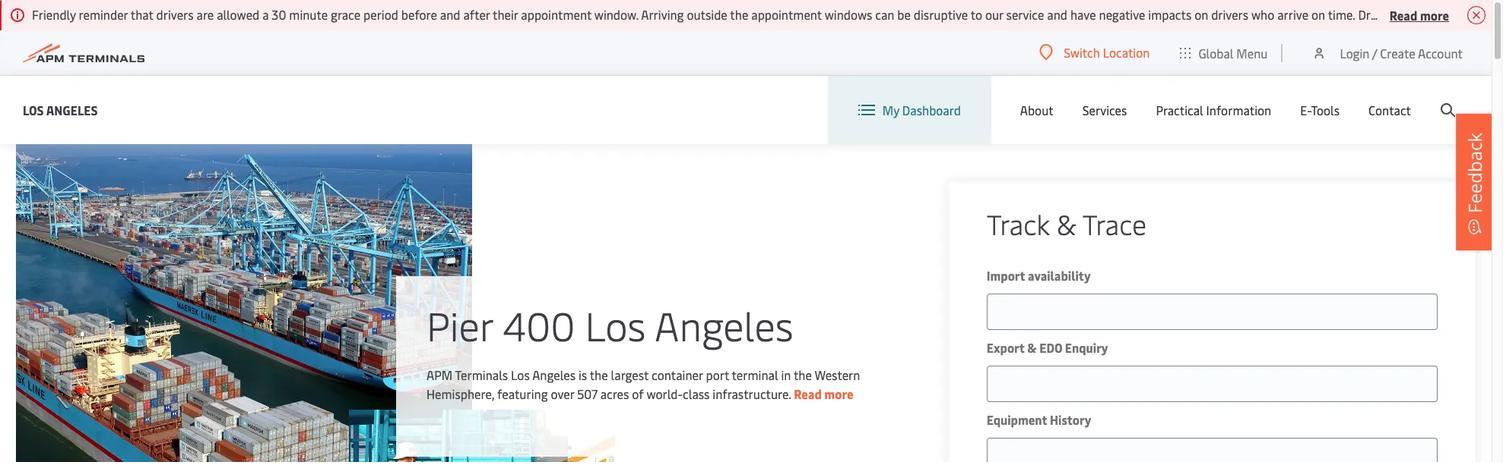 Task type: locate. For each thing, give the bounding box(es) containing it.
507
[[577, 386, 597, 403]]

1 horizontal spatial appointment
[[751, 6, 822, 23]]

1 on from the left
[[1194, 6, 1208, 23]]

global menu button
[[1165, 30, 1283, 76]]

login / create account
[[1340, 44, 1463, 61]]

largest
[[611, 367, 649, 384]]

track
[[987, 205, 1050, 243]]

e-
[[1300, 102, 1311, 119]]

0 horizontal spatial angeles
[[46, 101, 98, 118]]

read more for "read more" link
[[794, 386, 853, 403]]

that right the drivers on the right of page
[[1399, 6, 1422, 23]]

enquiry
[[1065, 340, 1108, 357]]

outside
[[687, 6, 727, 23], [1459, 6, 1500, 23]]

apm
[[427, 367, 452, 384]]

on
[[1194, 6, 1208, 23], [1311, 6, 1325, 23]]

read more
[[1390, 6, 1449, 23], [794, 386, 853, 403]]

global menu
[[1198, 44, 1268, 61]]

0 vertical spatial read
[[1390, 6, 1417, 23]]

is
[[579, 367, 587, 384]]

0 horizontal spatial the
[[590, 367, 608, 384]]

in
[[781, 367, 791, 384]]

and
[[440, 6, 460, 23], [1047, 6, 1067, 23]]

class
[[683, 386, 710, 403]]

2 vertical spatial angeles
[[532, 367, 576, 384]]

switch
[[1064, 44, 1100, 61]]

1 vertical spatial more
[[824, 386, 853, 403]]

their
[[493, 6, 518, 23]]

1 horizontal spatial angeles
[[532, 367, 576, 384]]

container
[[652, 367, 703, 384]]

read down 'western'
[[794, 386, 822, 403]]

angeles
[[46, 101, 98, 118], [655, 298, 793, 352], [532, 367, 576, 384]]

terminal
[[732, 367, 778, 384]]

drivers
[[1358, 6, 1396, 23]]

impacts
[[1148, 6, 1192, 23]]

1 horizontal spatial that
[[1399, 6, 1422, 23]]

account
[[1418, 44, 1463, 61]]

2 drivers from the left
[[1211, 6, 1249, 23]]

1 horizontal spatial drivers
[[1211, 6, 1249, 23]]

0 horizontal spatial &
[[1027, 340, 1037, 357]]

la secondary image
[[349, 411, 615, 463]]

0 vertical spatial los
[[23, 101, 44, 118]]

world-
[[647, 386, 683, 403]]

2 vertical spatial los
[[511, 367, 530, 384]]

read
[[1390, 6, 1417, 23], [794, 386, 822, 403]]

menu
[[1236, 44, 1268, 61]]

window.
[[594, 6, 638, 23]]

trace
[[1082, 205, 1147, 243]]

about button
[[1020, 76, 1053, 144]]

0 vertical spatial &
[[1057, 205, 1076, 243]]

1 appointment from the left
[[521, 6, 591, 23]]

and left 'have'
[[1047, 6, 1067, 23]]

1 vertical spatial read
[[794, 386, 822, 403]]

outside left t
[[1459, 6, 1500, 23]]

to
[[971, 6, 982, 23]]

outside right arriving
[[687, 6, 727, 23]]

1 vertical spatial read more
[[794, 386, 853, 403]]

1 arrive from the left
[[1277, 6, 1309, 23]]

1 horizontal spatial read more
[[1390, 6, 1449, 23]]

more
[[1420, 6, 1449, 23], [824, 386, 853, 403]]

2 horizontal spatial angeles
[[655, 298, 793, 352]]

appointment right their
[[521, 6, 591, 23]]

e-tools
[[1300, 102, 1340, 119]]

more for "read more" link
[[824, 386, 853, 403]]

appointment
[[521, 6, 591, 23], [751, 6, 822, 23]]

1 horizontal spatial outside
[[1459, 6, 1500, 23]]

drivers
[[156, 6, 194, 23], [1211, 6, 1249, 23]]

contact
[[1368, 102, 1411, 119]]

read inside button
[[1390, 6, 1417, 23]]

more up account on the right top
[[1420, 6, 1449, 23]]

arrive right who
[[1277, 6, 1309, 23]]

1 horizontal spatial &
[[1057, 205, 1076, 243]]

30
[[272, 6, 286, 23]]

los for apm
[[511, 367, 530, 384]]

read more for read more button
[[1390, 6, 1449, 23]]

0 horizontal spatial outside
[[687, 6, 727, 23]]

appointment left windows
[[751, 6, 822, 23]]

on right impacts
[[1194, 6, 1208, 23]]

2 and from the left
[[1047, 6, 1067, 23]]

0 vertical spatial read more
[[1390, 6, 1449, 23]]

the
[[730, 6, 748, 23], [590, 367, 608, 384], [794, 367, 812, 384]]

read for read more button
[[1390, 6, 1417, 23]]

e-tools button
[[1300, 76, 1340, 144]]

drivers left who
[[1211, 6, 1249, 23]]

read more down 'western'
[[794, 386, 853, 403]]

1 vertical spatial angeles
[[655, 298, 793, 352]]

0 horizontal spatial and
[[440, 6, 460, 23]]

allowed
[[217, 6, 259, 23]]

1 horizontal spatial on
[[1311, 6, 1325, 23]]

1 horizontal spatial arrive
[[1425, 6, 1456, 23]]

los angeles
[[23, 101, 98, 118]]

los inside los angeles link
[[23, 101, 44, 118]]

pier
[[427, 298, 493, 352]]

pier 400 los angeles
[[427, 298, 793, 352]]

switch location
[[1064, 44, 1150, 61]]

2 that from the left
[[1399, 6, 1422, 23]]

&
[[1057, 205, 1076, 243], [1027, 340, 1037, 357]]

featuring
[[497, 386, 548, 403]]

drivers left are
[[156, 6, 194, 23]]

los inside apm terminals los angeles is the largest container port terminal in the western hemisphere, featuring over 507 acres of world-class infrastructure.
[[511, 367, 530, 384]]

angeles inside apm terminals los angeles is the largest container port terminal in the western hemisphere, featuring over 507 acres of world-class infrastructure.
[[532, 367, 576, 384]]

1 horizontal spatial los
[[511, 367, 530, 384]]

acres
[[600, 386, 629, 403]]

0 horizontal spatial read more
[[794, 386, 853, 403]]

2 on from the left
[[1311, 6, 1325, 23]]

minute
[[289, 6, 328, 23]]

0 horizontal spatial arrive
[[1277, 6, 1309, 23]]

edo
[[1039, 340, 1062, 357]]

friendly
[[32, 6, 76, 23]]

2 horizontal spatial los
[[585, 298, 646, 352]]

service
[[1006, 6, 1044, 23]]

0 vertical spatial angeles
[[46, 101, 98, 118]]

arrive left close alert icon at the top
[[1425, 6, 1456, 23]]

0 horizontal spatial that
[[131, 6, 153, 23]]

angeles for apm terminals los angeles is the largest container port terminal in the western hemisphere, featuring over 507 acres of world-class infrastructure.
[[532, 367, 576, 384]]

my dashboard
[[882, 102, 961, 119]]

1 vertical spatial los
[[585, 298, 646, 352]]

on left time.
[[1311, 6, 1325, 23]]

& for edo
[[1027, 340, 1037, 357]]

1 horizontal spatial more
[[1420, 6, 1449, 23]]

that
[[131, 6, 153, 23], [1399, 6, 1422, 23]]

1 horizontal spatial read
[[1390, 6, 1417, 23]]

read more up login / create account
[[1390, 6, 1449, 23]]

apm terminals los angeles is the largest container port terminal in the western hemisphere, featuring over 507 acres of world-class infrastructure.
[[427, 367, 860, 403]]

0 horizontal spatial read
[[794, 386, 822, 403]]

1 vertical spatial &
[[1027, 340, 1037, 357]]

0 horizontal spatial more
[[824, 386, 853, 403]]

& left edo
[[1027, 340, 1037, 357]]

more down 'western'
[[824, 386, 853, 403]]

read up login / create account
[[1390, 6, 1417, 23]]

0 horizontal spatial drivers
[[156, 6, 194, 23]]

0 vertical spatial more
[[1420, 6, 1449, 23]]

global
[[1198, 44, 1234, 61]]

arrive
[[1277, 6, 1309, 23], [1425, 6, 1456, 23]]

0 horizontal spatial appointment
[[521, 6, 591, 23]]

0 horizontal spatial los
[[23, 101, 44, 118]]

more inside read more button
[[1420, 6, 1449, 23]]

& left trace
[[1057, 205, 1076, 243]]

0 horizontal spatial on
[[1194, 6, 1208, 23]]

& for trace
[[1057, 205, 1076, 243]]

and left the after
[[440, 6, 460, 23]]

los for pier
[[585, 298, 646, 352]]

my
[[882, 102, 899, 119]]

1 horizontal spatial and
[[1047, 6, 1067, 23]]

los
[[23, 101, 44, 118], [585, 298, 646, 352], [511, 367, 530, 384]]

that right reminder
[[131, 6, 153, 23]]

equipment
[[987, 412, 1047, 429]]



Task type: vqa. For each thing, say whether or not it's contained in the screenshot.
Read associated with read more link
yes



Task type: describe. For each thing, give the bounding box(es) containing it.
services
[[1082, 102, 1127, 119]]

los angeles pier 400 image
[[16, 144, 472, 463]]

disruptive
[[914, 6, 968, 23]]

/
[[1372, 44, 1377, 61]]

terminals
[[455, 367, 508, 384]]

practical information
[[1156, 102, 1271, 119]]

our
[[985, 6, 1003, 23]]

infrastructure.
[[713, 386, 791, 403]]

arriving
[[641, 6, 684, 23]]

windows
[[825, 6, 872, 23]]

who
[[1251, 6, 1274, 23]]

feedback button
[[1456, 114, 1494, 251]]

export & edo enquiry
[[987, 340, 1108, 357]]

export
[[987, 340, 1025, 357]]

2 arrive from the left
[[1425, 6, 1456, 23]]

2 horizontal spatial the
[[794, 367, 812, 384]]

import
[[987, 268, 1025, 284]]

t
[[1502, 6, 1503, 23]]

of
[[632, 386, 644, 403]]

my dashboard button
[[858, 76, 961, 144]]

2 outside from the left
[[1459, 6, 1500, 23]]

tools
[[1311, 102, 1340, 119]]

more for read more button
[[1420, 6, 1449, 23]]

create
[[1380, 44, 1415, 61]]

2 appointment from the left
[[751, 6, 822, 23]]

availability
[[1028, 268, 1091, 284]]

friendly reminder that drivers are allowed a 30 minute grace period before and after their appointment window. arriving outside the appointment windows can be disruptive to our service and have negative impacts on drivers who arrive on time. drivers that arrive outside t
[[32, 6, 1503, 23]]

contact button
[[1368, 76, 1411, 144]]

track & trace
[[987, 205, 1147, 243]]

1 horizontal spatial the
[[730, 6, 748, 23]]

read for "read more" link
[[794, 386, 822, 403]]

switch location button
[[1039, 44, 1150, 61]]

practical
[[1156, 102, 1203, 119]]

login / create account link
[[1312, 30, 1463, 75]]

import availability
[[987, 268, 1091, 284]]

port
[[706, 367, 729, 384]]

about
[[1020, 102, 1053, 119]]

location
[[1103, 44, 1150, 61]]

hemisphere,
[[427, 386, 494, 403]]

have
[[1070, 6, 1096, 23]]

period
[[363, 6, 398, 23]]

be
[[897, 6, 911, 23]]

a
[[262, 6, 269, 23]]

grace
[[331, 6, 360, 23]]

history
[[1050, 412, 1091, 429]]

reminder
[[79, 6, 128, 23]]

services button
[[1082, 76, 1127, 144]]

after
[[463, 6, 490, 23]]

1 outside from the left
[[687, 6, 727, 23]]

dashboard
[[902, 102, 961, 119]]

close alert image
[[1467, 6, 1486, 24]]

feedback
[[1462, 133, 1487, 213]]

equipment history
[[987, 412, 1091, 429]]

before
[[401, 6, 437, 23]]

read more button
[[1390, 5, 1449, 24]]

read more link
[[794, 386, 853, 403]]

practical information button
[[1156, 76, 1271, 144]]

400
[[503, 298, 575, 352]]

are
[[197, 6, 214, 23]]

1 and from the left
[[440, 6, 460, 23]]

1 drivers from the left
[[156, 6, 194, 23]]

angeles for pier 400 los angeles
[[655, 298, 793, 352]]

information
[[1206, 102, 1271, 119]]

over
[[551, 386, 574, 403]]

negative
[[1099, 6, 1145, 23]]

login
[[1340, 44, 1370, 61]]

can
[[875, 6, 894, 23]]

western
[[815, 367, 860, 384]]

los angeles link
[[23, 101, 98, 120]]

1 that from the left
[[131, 6, 153, 23]]

time.
[[1328, 6, 1355, 23]]



